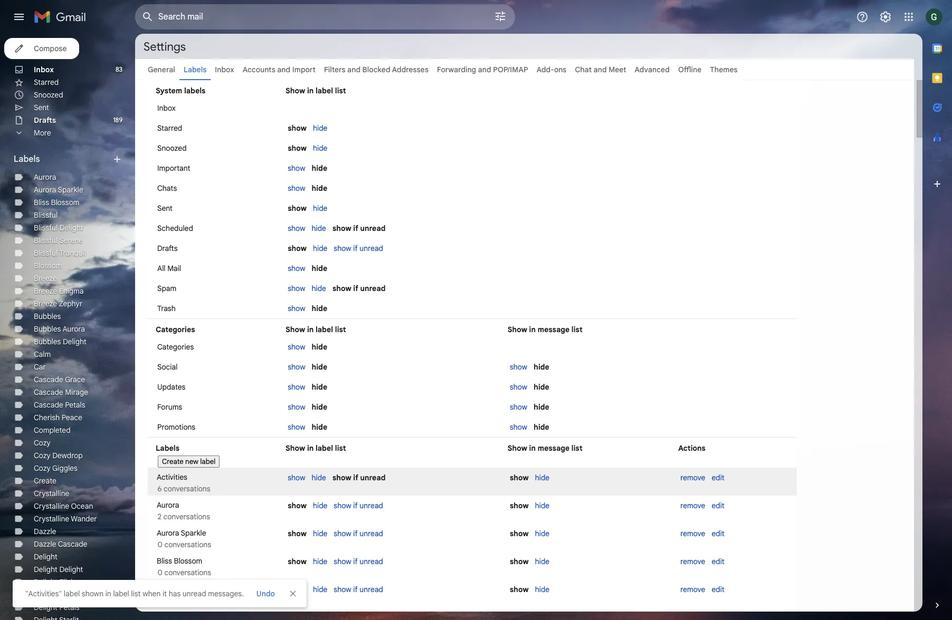 Task type: describe. For each thing, give the bounding box(es) containing it.
general
[[148, 65, 175, 74]]

blissful tranquil
[[34, 249, 86, 258]]

cascade for cascade mirage
[[34, 388, 63, 397]]

blissful delight
[[34, 223, 83, 233]]

in inside alert
[[105, 589, 111, 599]]

blissful for blissful serene
[[34, 236, 58, 245]]

edit for aurora 2 conversations
[[712, 501, 725, 511]]

cozy for cozy link on the bottom left
[[34, 439, 51, 448]]

starred inside labels navigation
[[34, 78, 59, 87]]

accounts
[[243, 65, 275, 74]]

cascade mirage
[[34, 388, 88, 397]]

cozy for cozy dewdrop
[[34, 451, 51, 461]]

important
[[157, 164, 190, 173]]

bubbles delight link
[[34, 337, 86, 347]]

1 vertical spatial snoozed
[[157, 144, 187, 153]]

giggles
[[52, 464, 78, 473]]

forwarding
[[437, 65, 476, 74]]

breeze link
[[34, 274, 57, 283]]

message for categories
[[538, 325, 570, 335]]

import
[[292, 65, 316, 74]]

blissful for blissful link
[[34, 211, 58, 220]]

crystalline for ocean
[[34, 502, 69, 511]]

chat
[[575, 65, 592, 74]]

all mail
[[157, 264, 181, 273]]

elixir
[[59, 578, 75, 587]]

themes
[[710, 65, 738, 74]]

blissful link
[[34, 211, 58, 220]]

cherish
[[34, 413, 60, 423]]

bubbles for aurora
[[34, 325, 61, 334]]

crystalline ocean link
[[34, 502, 93, 511]]

shown
[[82, 589, 103, 599]]

forums
[[157, 403, 182, 412]]

delight up elixir
[[59, 565, 83, 575]]

show for system labels
[[286, 86, 305, 96]]

conversations inside activities 6 conversations
[[164, 484, 210, 494]]

remove link for activities 6 conversations
[[680, 473, 705, 483]]

accounts and import
[[243, 65, 316, 74]]

bliss for bliss blossom
[[34, 198, 49, 207]]

0 for aurora sparkle 0 conversations
[[158, 540, 163, 550]]

0 vertical spatial categories
[[156, 325, 195, 335]]

bliss blossom link
[[34, 198, 79, 207]]

blossom for bliss blossom
[[51, 198, 79, 207]]

1 vertical spatial categories
[[157, 343, 194, 352]]

cozy for cozy giggles
[[34, 464, 51, 473]]

blissful serene
[[34, 236, 83, 245]]

label inside 'button'
[[200, 458, 215, 467]]

calm
[[34, 350, 51, 359]]

1 crystalline from the top
[[34, 489, 69, 499]]

message for labels
[[538, 444, 570, 453]]

delight up delight delight
[[34, 553, 57, 562]]

advanced link
[[635, 65, 670, 74]]

system
[[156, 86, 182, 96]]

filters and blocked addresses
[[324, 65, 429, 74]]

dazzle cascade
[[34, 540, 87, 549]]

aurora link
[[34, 173, 56, 182]]

edit link for aurora 2 conversations
[[712, 501, 725, 511]]

and for chat
[[594, 65, 607, 74]]

search mail image
[[138, 7, 157, 26]]

bubbles for delight
[[34, 337, 61, 347]]

edit for activities 6 conversations
[[712, 473, 725, 483]]

conversation
[[162, 596, 205, 606]]

bliss for bliss blossom 0 conversations
[[157, 557, 172, 566]]

cozy dewdrop link
[[34, 451, 83, 461]]

has
[[169, 589, 181, 599]]

advanced search options image
[[490, 6, 511, 27]]

settings
[[144, 39, 186, 54]]

forwarding and pop/imap
[[437, 65, 528, 74]]

blissful serene link
[[34, 236, 83, 245]]

breeze for "breeze" 'link'
[[34, 274, 57, 283]]

calm link
[[34, 350, 51, 359]]

snoozed link
[[34, 90, 63, 100]]

car
[[34, 363, 46, 372]]

crystalline link
[[34, 489, 69, 499]]

breeze zephyr link
[[34, 299, 82, 309]]

delight delight link
[[34, 565, 83, 575]]

delight down bubbles aurora link
[[63, 337, 86, 347]]

drafts inside labels navigation
[[34, 116, 56, 125]]

ocean
[[71, 502, 93, 511]]

blissful 1 conversation
[[156, 585, 205, 606]]

8 if from the top
[[353, 585, 358, 595]]

delight down delight elixir
[[34, 591, 57, 600]]

system labels
[[156, 86, 206, 96]]

compose button
[[4, 38, 79, 59]]

spam
[[157, 284, 176, 293]]

delight down delight link
[[34, 565, 57, 575]]

create new label button
[[158, 456, 220, 468]]

cascade petals
[[34, 401, 85, 410]]

show in label list for system labels
[[286, 86, 346, 96]]

aurora for aurora 2 conversations
[[157, 501, 179, 510]]

bubbles aurora link
[[34, 325, 85, 334]]

show in message list for labels
[[508, 444, 582, 453]]

show for categories
[[286, 325, 305, 335]]

1 horizontal spatial inbox
[[157, 103, 176, 113]]

forwarding and pop/imap link
[[437, 65, 528, 74]]

6 if from the top
[[353, 529, 358, 539]]

show if unread link for aurora 2 conversations
[[334, 501, 383, 511]]

offline link
[[678, 65, 702, 74]]

breeze for breeze enigma
[[34, 287, 57, 296]]

edit link for aurora sparkle 0 conversations
[[712, 529, 725, 539]]

aurora sparkle 0 conversations
[[156, 529, 211, 550]]

blissful delight link
[[34, 223, 83, 233]]

support image
[[856, 11, 869, 23]]

remove link for bliss blossom 0 conversations
[[680, 557, 705, 567]]

drafts link
[[34, 116, 56, 125]]

0 for bliss blossom 0 conversations
[[158, 568, 163, 578]]

compose
[[34, 44, 67, 53]]

delight lush
[[34, 591, 75, 600]]

sparkle for aurora sparkle
[[58, 185, 83, 195]]

1 vertical spatial sent
[[157, 204, 173, 213]]

189
[[113, 116, 122, 124]]

chats
[[157, 184, 177, 193]]

bubbles aurora
[[34, 325, 85, 334]]

updates
[[157, 383, 185, 392]]

1 show if unread link from the top
[[334, 244, 383, 253]]

completed link
[[34, 426, 70, 435]]

car link
[[34, 363, 46, 372]]

it
[[163, 589, 167, 599]]

1 horizontal spatial labels
[[156, 444, 179, 453]]

aurora up bubbles delight
[[63, 325, 85, 334]]

activities
[[157, 473, 187, 482]]

delight up "activities"
[[34, 578, 57, 587]]

edit link for blissful 1 conversation
[[712, 585, 725, 595]]

edit for bliss blossom 0 conversations
[[712, 557, 725, 567]]

7 if from the top
[[353, 557, 358, 567]]

remove for bliss blossom 0 conversations
[[680, 557, 705, 567]]

3 if from the top
[[353, 284, 358, 293]]

delight down "activities"
[[34, 603, 57, 613]]

actions
[[678, 444, 706, 453]]

grace
[[65, 375, 85, 385]]

messages.
[[208, 589, 244, 599]]

dewdrop
[[52, 451, 83, 461]]

show if unread link for aurora sparkle 0 conversations
[[334, 529, 383, 539]]

zephyr
[[59, 299, 82, 309]]

add-ons
[[537, 65, 566, 74]]

social
[[157, 363, 178, 372]]

more button
[[0, 127, 127, 139]]

undo
[[256, 589, 275, 599]]

bubbles link
[[34, 312, 61, 321]]

and for forwarding
[[478, 65, 491, 74]]

remove for activities 6 conversations
[[680, 473, 705, 483]]

pop/imap
[[493, 65, 528, 74]]

delight link
[[34, 553, 57, 562]]

delight lush link
[[34, 591, 75, 600]]

edit for blissful 1 conversation
[[712, 585, 725, 595]]



Task type: locate. For each thing, give the bounding box(es) containing it.
1 dazzle from the top
[[34, 527, 56, 537]]

labels inside navigation
[[14, 154, 40, 165]]

dazzle down dazzle link
[[34, 540, 56, 549]]

0 inside aurora sparkle 0 conversations
[[158, 540, 163, 550]]

tranquil
[[59, 249, 86, 258]]

0 vertical spatial show in message list
[[508, 325, 582, 335]]

1 vertical spatial starred
[[157, 123, 182, 133]]

0 vertical spatial blossom
[[51, 198, 79, 207]]

2 message from the top
[[538, 444, 570, 453]]

inbox down "system"
[[157, 103, 176, 113]]

sent up drafts link
[[34, 103, 49, 112]]

aurora for aurora
[[34, 173, 56, 182]]

0 horizontal spatial create
[[34, 477, 56, 486]]

categories
[[156, 325, 195, 335], [157, 343, 194, 352]]

cascade down the car link
[[34, 375, 63, 385]]

aurora down 2
[[157, 529, 179, 538]]

bliss down aurora sparkle 0 conversations
[[157, 557, 172, 566]]

2 bubbles from the top
[[34, 325, 61, 334]]

settings image
[[879, 11, 892, 23]]

conversations down activities
[[164, 484, 210, 494]]

drafts up more at the left top of the page
[[34, 116, 56, 125]]

blissful tranquil link
[[34, 249, 86, 258]]

blissful up blossom link
[[34, 249, 58, 258]]

scheduled
[[157, 224, 193, 233]]

0 vertical spatial sparkle
[[58, 185, 83, 195]]

4 remove from the top
[[680, 557, 705, 567]]

2 dazzle from the top
[[34, 540, 56, 549]]

"activities"
[[25, 589, 62, 599]]

aurora for aurora sparkle
[[34, 185, 56, 195]]

bubbles
[[34, 312, 61, 321], [34, 325, 61, 334], [34, 337, 61, 347]]

and left "pop/imap"
[[478, 65, 491, 74]]

breeze enigma
[[34, 287, 84, 296]]

0 vertical spatial labels
[[184, 65, 206, 74]]

labels link
[[184, 65, 206, 74]]

create new label
[[162, 458, 215, 467]]

blossom down aurora sparkle 0 conversations
[[174, 557, 202, 566]]

0 up the it on the bottom of the page
[[158, 568, 163, 578]]

conversations
[[164, 484, 210, 494], [163, 512, 210, 522], [164, 540, 211, 550], [164, 568, 211, 578]]

3 bubbles from the top
[[34, 337, 61, 347]]

mail
[[167, 264, 181, 273]]

1 if from the top
[[353, 224, 358, 233]]

sparkle down aurora 2 conversations
[[181, 529, 206, 538]]

5 show if unread link from the top
[[334, 585, 383, 595]]

4 remove link from the top
[[680, 557, 705, 567]]

gmail image
[[34, 6, 91, 27]]

and right chat
[[594, 65, 607, 74]]

2 vertical spatial blossom
[[174, 557, 202, 566]]

blissful
[[34, 211, 58, 220], [34, 223, 58, 233], [34, 236, 58, 245], [34, 249, 58, 258], [157, 585, 181, 594]]

general link
[[148, 65, 175, 74]]

0 horizontal spatial snoozed
[[34, 90, 63, 100]]

breeze down blossom link
[[34, 274, 57, 283]]

crystalline down create link
[[34, 489, 69, 499]]

6
[[158, 484, 162, 494]]

3 show if unread link from the top
[[334, 529, 383, 539]]

cascade up cherish
[[34, 401, 63, 410]]

0 vertical spatial sent
[[34, 103, 49, 112]]

0 horizontal spatial bliss
[[34, 198, 49, 207]]

hide
[[313, 123, 327, 133], [313, 144, 327, 153], [312, 164, 327, 173], [312, 184, 327, 193], [313, 204, 327, 213], [312, 224, 326, 233], [313, 244, 327, 253], [312, 264, 327, 273], [312, 284, 326, 293], [312, 304, 327, 313], [312, 343, 327, 352], [312, 363, 327, 372], [534, 363, 549, 372], [312, 383, 327, 392], [534, 383, 549, 392], [312, 403, 327, 412], [534, 403, 549, 412], [312, 423, 327, 432], [534, 423, 549, 432], [312, 473, 326, 483], [535, 473, 549, 483], [313, 501, 327, 511], [535, 501, 549, 511], [313, 529, 327, 539], [535, 529, 549, 539], [313, 557, 327, 567], [535, 557, 549, 567], [313, 585, 327, 595], [535, 585, 549, 595]]

bubbles down bubbles link
[[34, 325, 61, 334]]

when
[[143, 589, 161, 599]]

cascade for cascade grace
[[34, 375, 63, 385]]

show for labels
[[286, 444, 305, 453]]

remove link for blissful 1 conversation
[[680, 585, 705, 595]]

sent link
[[34, 103, 49, 112]]

and left import
[[277, 65, 290, 74]]

cozy up create link
[[34, 464, 51, 473]]

cascade down crystalline wander
[[58, 540, 87, 549]]

0 vertical spatial 0
[[158, 540, 163, 550]]

edit for aurora sparkle 0 conversations
[[712, 529, 725, 539]]

0 vertical spatial petals
[[65, 401, 85, 410]]

conversations inside bliss blossom 0 conversations
[[164, 568, 211, 578]]

labels up labels
[[184, 65, 206, 74]]

2 vertical spatial breeze
[[34, 299, 57, 309]]

edit
[[712, 473, 725, 483], [712, 501, 725, 511], [712, 529, 725, 539], [712, 557, 725, 567], [712, 585, 725, 595]]

0
[[158, 540, 163, 550], [158, 568, 163, 578]]

0 vertical spatial show in label list
[[286, 86, 346, 96]]

labels heading
[[14, 154, 112, 165]]

2 crystalline from the top
[[34, 502, 69, 511]]

1 vertical spatial bliss
[[157, 557, 172, 566]]

dazzle
[[34, 527, 56, 537], [34, 540, 56, 549]]

sparkle up 'bliss blossom'
[[58, 185, 83, 195]]

3 edit link from the top
[[712, 529, 725, 539]]

in
[[307, 86, 314, 96], [307, 325, 314, 335], [529, 325, 536, 335], [307, 444, 314, 453], [529, 444, 536, 453], [105, 589, 111, 599]]

trash
[[157, 304, 176, 313]]

create inside 'button'
[[162, 458, 184, 467]]

drafts
[[34, 116, 56, 125], [157, 244, 178, 253]]

remove link for aurora 2 conversations
[[680, 501, 705, 511]]

3 breeze from the top
[[34, 299, 57, 309]]

add-ons link
[[537, 65, 566, 74]]

and for accounts
[[277, 65, 290, 74]]

bliss up blissful link
[[34, 198, 49, 207]]

aurora inside aurora 2 conversations
[[157, 501, 179, 510]]

drafts up "all mail"
[[157, 244, 178, 253]]

and for filters
[[347, 65, 360, 74]]

conversations up aurora sparkle 0 conversations
[[163, 512, 210, 522]]

create inside labels navigation
[[34, 477, 56, 486]]

show if unread link for bliss blossom 0 conversations
[[334, 557, 383, 567]]

1 vertical spatial crystalline
[[34, 502, 69, 511]]

sparkle inside aurora sparkle 0 conversations
[[181, 529, 206, 538]]

show in label list for categories
[[286, 325, 346, 335]]

4 show if unread link from the top
[[334, 557, 383, 567]]

1 horizontal spatial snoozed
[[157, 144, 187, 153]]

addresses
[[392, 65, 429, 74]]

labels navigation
[[0, 34, 135, 621]]

sent down the chats
[[157, 204, 173, 213]]

1 edit from the top
[[712, 473, 725, 483]]

2 edit link from the top
[[712, 501, 725, 511]]

cascade grace link
[[34, 375, 85, 385]]

snoozed inside labels navigation
[[34, 90, 63, 100]]

1 vertical spatial cozy
[[34, 451, 51, 461]]

dazzle for dazzle cascade
[[34, 540, 56, 549]]

2 horizontal spatial labels
[[184, 65, 206, 74]]

cozy down 'completed'
[[34, 439, 51, 448]]

blossom link
[[34, 261, 62, 271]]

inbox link up starred link in the top left of the page
[[34, 65, 54, 74]]

starred up snoozed link
[[34, 78, 59, 87]]

2 vertical spatial bubbles
[[34, 337, 61, 347]]

mirage
[[65, 388, 88, 397]]

show in message list for categories
[[508, 325, 582, 335]]

0 vertical spatial snoozed
[[34, 90, 63, 100]]

2 breeze from the top
[[34, 287, 57, 296]]

1 vertical spatial petals
[[59, 603, 80, 613]]

0 vertical spatial breeze
[[34, 274, 57, 283]]

and right "filters"
[[347, 65, 360, 74]]

sparkle
[[58, 185, 83, 195], [181, 529, 206, 538]]

show if unread
[[332, 224, 386, 233], [334, 244, 383, 253], [332, 284, 386, 293], [332, 473, 386, 483], [334, 501, 383, 511], [334, 529, 383, 539], [334, 557, 383, 567], [334, 585, 383, 595]]

1 bubbles from the top
[[34, 312, 61, 321]]

1 vertical spatial create
[[34, 477, 56, 486]]

1 vertical spatial blossom
[[34, 261, 62, 271]]

serene
[[59, 236, 83, 245]]

bliss blossom
[[34, 198, 79, 207]]

blocked
[[362, 65, 390, 74]]

bliss inside bliss blossom 0 conversations
[[157, 557, 172, 566]]

aurora for aurora sparkle 0 conversations
[[157, 529, 179, 538]]

0 horizontal spatial sparkle
[[58, 185, 83, 195]]

2 remove link from the top
[[680, 501, 705, 511]]

1 vertical spatial dazzle
[[34, 540, 56, 549]]

ons
[[554, 65, 566, 74]]

blissful down 'bliss blossom'
[[34, 211, 58, 220]]

activities 6 conversations
[[156, 473, 210, 494]]

2 show in label list from the top
[[286, 325, 346, 335]]

delight up 'serene'
[[60, 223, 83, 233]]

promotions
[[157, 423, 195, 432]]

2 0 from the top
[[158, 568, 163, 578]]

labels for labels link
[[184, 65, 206, 74]]

blissful down 'blissful delight'
[[34, 236, 58, 245]]

sparkle for aurora sparkle 0 conversations
[[181, 529, 206, 538]]

5 edit from the top
[[712, 585, 725, 595]]

petals down lush
[[59, 603, 80, 613]]

create for create
[[34, 477, 56, 486]]

show in label list for labels
[[286, 444, 346, 453]]

bubbles up the calm link
[[34, 337, 61, 347]]

delight petals
[[34, 603, 80, 613]]

blossom inside bliss blossom 0 conversations
[[174, 557, 202, 566]]

1 vertical spatial breeze
[[34, 287, 57, 296]]

aurora down the aurora link
[[34, 185, 56, 195]]

accounts and import link
[[243, 65, 316, 74]]

0 horizontal spatial sent
[[34, 103, 49, 112]]

2 vertical spatial cozy
[[34, 464, 51, 473]]

inbox link right labels link
[[215, 65, 234, 74]]

show link
[[288, 164, 305, 173], [288, 184, 305, 193], [288, 224, 305, 233], [288, 264, 305, 273], [288, 284, 305, 293], [288, 304, 305, 313], [288, 343, 305, 352], [288, 363, 305, 372], [510, 363, 527, 372], [288, 383, 305, 392], [510, 383, 527, 392], [288, 403, 305, 412], [510, 403, 527, 412], [288, 423, 305, 432], [510, 423, 527, 432], [288, 473, 305, 483]]

petals down mirage
[[65, 401, 85, 410]]

tab list
[[923, 34, 952, 583]]

1 message from the top
[[538, 325, 570, 335]]

2
[[158, 512, 161, 522]]

aurora
[[34, 173, 56, 182], [34, 185, 56, 195], [63, 325, 85, 334], [157, 501, 179, 510], [157, 529, 179, 538]]

3 crystalline from the top
[[34, 515, 69, 524]]

inbox up starred link in the top left of the page
[[34, 65, 54, 74]]

remove
[[680, 473, 705, 483], [680, 501, 705, 511], [680, 529, 705, 539], [680, 557, 705, 567], [680, 585, 705, 595]]

1 vertical spatial 0
[[158, 568, 163, 578]]

3 and from the left
[[478, 65, 491, 74]]

undo link
[[252, 585, 279, 604]]

0 vertical spatial cozy
[[34, 439, 51, 448]]

0 vertical spatial create
[[162, 458, 184, 467]]

show
[[286, 86, 305, 96], [286, 325, 305, 335], [508, 325, 527, 335], [286, 444, 305, 453], [508, 444, 527, 453]]

bliss
[[34, 198, 49, 207], [157, 557, 172, 566]]

delight elixir link
[[34, 578, 75, 587]]

alert containing "activities" label shown in label list when it has unread messages.
[[13, 24, 935, 608]]

1 cozy from the top
[[34, 439, 51, 448]]

crystalline up dazzle link
[[34, 515, 69, 524]]

conversations inside aurora sparkle 0 conversations
[[164, 540, 211, 550]]

breeze zephyr
[[34, 299, 82, 309]]

0 vertical spatial message
[[538, 325, 570, 335]]

labels for labels heading
[[14, 154, 40, 165]]

1 breeze from the top
[[34, 274, 57, 283]]

blissful for blissful tranquil
[[34, 249, 58, 258]]

4 edit from the top
[[712, 557, 725, 567]]

1 horizontal spatial drafts
[[157, 244, 178, 253]]

create for create new label
[[162, 458, 184, 467]]

more
[[34, 128, 51, 138]]

alert
[[13, 24, 935, 608]]

3 show in label list from the top
[[286, 444, 346, 453]]

blissful up '1'
[[157, 585, 181, 594]]

aurora up the aurora sparkle
[[34, 173, 56, 182]]

crystalline
[[34, 489, 69, 499], [34, 502, 69, 511], [34, 515, 69, 524]]

snoozed up important
[[157, 144, 187, 153]]

2 edit from the top
[[712, 501, 725, 511]]

1 horizontal spatial bliss
[[157, 557, 172, 566]]

message
[[538, 325, 570, 335], [538, 444, 570, 453]]

83
[[116, 65, 122, 73]]

1 show in label list from the top
[[286, 86, 346, 96]]

1 horizontal spatial inbox link
[[215, 65, 234, 74]]

crystalline for wander
[[34, 515, 69, 524]]

2 vertical spatial show in label list
[[286, 444, 346, 453]]

3 remove from the top
[[680, 529, 705, 539]]

starred down "system"
[[157, 123, 182, 133]]

0 down 2
[[158, 540, 163, 550]]

5 if from the top
[[353, 501, 358, 511]]

2 vertical spatial crystalline
[[34, 515, 69, 524]]

2 show if unread link from the top
[[334, 501, 383, 511]]

3 remove link from the top
[[680, 529, 705, 539]]

5 remove link from the top
[[680, 585, 705, 595]]

breeze up bubbles link
[[34, 299, 57, 309]]

remove link for aurora sparkle 0 conversations
[[680, 529, 705, 539]]

filters and blocked addresses link
[[324, 65, 429, 74]]

dazzle link
[[34, 527, 56, 537]]

5 edit link from the top
[[712, 585, 725, 595]]

blissful down blissful link
[[34, 223, 58, 233]]

1 horizontal spatial sparkle
[[181, 529, 206, 538]]

blissful for blissful delight
[[34, 223, 58, 233]]

None search field
[[135, 4, 515, 30]]

completed
[[34, 426, 70, 435]]

2 cozy from the top
[[34, 451, 51, 461]]

categories up social
[[157, 343, 194, 352]]

chat and meet
[[575, 65, 626, 74]]

dazzle up dazzle cascade
[[34, 527, 56, 537]]

2 if from the top
[[353, 244, 358, 253]]

2 show in message list from the top
[[508, 444, 582, 453]]

0 horizontal spatial starred
[[34, 78, 59, 87]]

unread inside alert
[[182, 589, 206, 599]]

petals for delight petals
[[59, 603, 80, 613]]

4 and from the left
[[594, 65, 607, 74]]

0 horizontal spatial labels
[[14, 154, 40, 165]]

remove for aurora sparkle 0 conversations
[[680, 529, 705, 539]]

1 remove link from the top
[[680, 473, 705, 483]]

bubbles down breeze zephyr link
[[34, 312, 61, 321]]

labels down the promotions
[[156, 444, 179, 453]]

0 vertical spatial starred
[[34, 78, 59, 87]]

cascade down cascade grace
[[34, 388, 63, 397]]

blossom down aurora sparkle link
[[51, 198, 79, 207]]

2 vertical spatial labels
[[156, 444, 179, 453]]

blossom for bliss blossom 0 conversations
[[174, 557, 202, 566]]

offline
[[678, 65, 702, 74]]

1 vertical spatial bubbles
[[34, 325, 61, 334]]

2 horizontal spatial inbox
[[215, 65, 234, 74]]

1 vertical spatial sparkle
[[181, 529, 206, 538]]

delight elixir
[[34, 578, 75, 587]]

create up activities
[[162, 458, 184, 467]]

labels up the aurora link
[[14, 154, 40, 165]]

bliss inside labels navigation
[[34, 198, 49, 207]]

1 and from the left
[[277, 65, 290, 74]]

4 if from the top
[[353, 473, 358, 483]]

1 horizontal spatial starred
[[157, 123, 182, 133]]

dazzle for dazzle link
[[34, 527, 56, 537]]

conversations up bliss blossom 0 conversations
[[164, 540, 211, 550]]

1 horizontal spatial sent
[[157, 204, 173, 213]]

1 horizontal spatial create
[[162, 458, 184, 467]]

0 vertical spatial bubbles
[[34, 312, 61, 321]]

0 vertical spatial drafts
[[34, 116, 56, 125]]

chat and meet link
[[575, 65, 626, 74]]

1 edit link from the top
[[712, 473, 725, 483]]

cozy down cozy link on the bottom left
[[34, 451, 51, 461]]

aurora inside aurora sparkle 0 conversations
[[157, 529, 179, 538]]

0 vertical spatial crystalline
[[34, 489, 69, 499]]

0 horizontal spatial inbox link
[[34, 65, 54, 74]]

themes link
[[710, 65, 738, 74]]

main menu image
[[13, 11, 25, 23]]

1 vertical spatial message
[[538, 444, 570, 453]]

Search mail text field
[[158, 12, 464, 22]]

aurora up 2
[[157, 501, 179, 510]]

list inside alert
[[131, 589, 141, 599]]

create up the crystalline link
[[34, 477, 56, 486]]

blissful inside blissful 1 conversation
[[157, 585, 181, 594]]

1 remove from the top
[[680, 473, 705, 483]]

2 inbox link from the left
[[215, 65, 234, 74]]

show if unread link for blissful 1 conversation
[[334, 585, 383, 595]]

1 vertical spatial labels
[[14, 154, 40, 165]]

cozy
[[34, 439, 51, 448], [34, 451, 51, 461], [34, 464, 51, 473]]

cascade mirage link
[[34, 388, 88, 397]]

0 horizontal spatial drafts
[[34, 116, 56, 125]]

1 inbox link from the left
[[34, 65, 54, 74]]

categories down trash
[[156, 325, 195, 335]]

crystalline down the crystalline link
[[34, 502, 69, 511]]

remove for aurora 2 conversations
[[680, 501, 705, 511]]

conversations up blissful 1 conversation
[[164, 568, 211, 578]]

crystalline wander link
[[34, 515, 97, 524]]

inbox inside labels navigation
[[34, 65, 54, 74]]

3 cozy from the top
[[34, 464, 51, 473]]

cozy giggles link
[[34, 464, 78, 473]]

edit link for activities 6 conversations
[[712, 473, 725, 483]]

starred link
[[34, 78, 59, 87]]

aurora 2 conversations
[[156, 501, 210, 522]]

sent inside labels navigation
[[34, 103, 49, 112]]

0 inside bliss blossom 0 conversations
[[158, 568, 163, 578]]

1 vertical spatial show in message list
[[508, 444, 582, 453]]

cozy dewdrop
[[34, 451, 83, 461]]

snoozed down starred link in the top left of the page
[[34, 90, 63, 100]]

edit link for bliss blossom 0 conversations
[[712, 557, 725, 567]]

4 edit link from the top
[[712, 557, 725, 567]]

breeze down "breeze" 'link'
[[34, 287, 57, 296]]

0 vertical spatial bliss
[[34, 198, 49, 207]]

sparkle inside labels navigation
[[58, 185, 83, 195]]

1 vertical spatial show in label list
[[286, 325, 346, 335]]

remove for blissful 1 conversation
[[680, 585, 705, 595]]

1 vertical spatial drafts
[[157, 244, 178, 253]]

5 remove from the top
[[680, 585, 705, 595]]

1 show in message list from the top
[[508, 325, 582, 335]]

2 remove from the top
[[680, 501, 705, 511]]

blossom up "breeze" 'link'
[[34, 261, 62, 271]]

petals for cascade petals
[[65, 401, 85, 410]]

2 and from the left
[[347, 65, 360, 74]]

wander
[[71, 515, 97, 524]]

inbox right labels link
[[215, 65, 234, 74]]

1 0 from the top
[[158, 540, 163, 550]]

aurora sparkle link
[[34, 185, 83, 195]]

create
[[162, 458, 184, 467], [34, 477, 56, 486]]

cascade for cascade petals
[[34, 401, 63, 410]]

conversations inside aurora 2 conversations
[[163, 512, 210, 522]]

filters
[[324, 65, 345, 74]]

0 horizontal spatial inbox
[[34, 65, 54, 74]]

remove link
[[680, 473, 705, 483], [680, 501, 705, 511], [680, 529, 705, 539], [680, 557, 705, 567], [680, 585, 705, 595]]

0 vertical spatial dazzle
[[34, 527, 56, 537]]

breeze for breeze zephyr
[[34, 299, 57, 309]]

3 edit from the top
[[712, 529, 725, 539]]



Task type: vqa. For each thing, say whether or not it's contained in the screenshot.
display associated with Always
no



